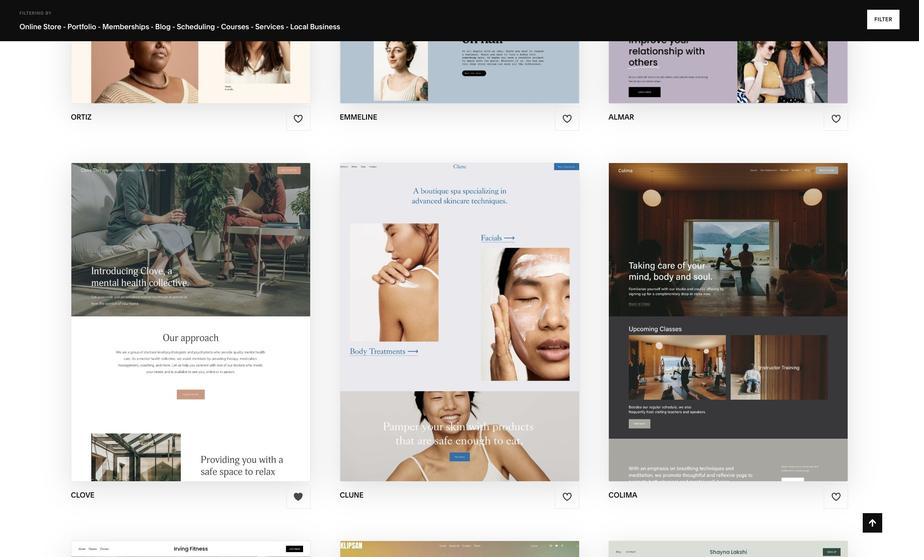 Task type: locate. For each thing, give the bounding box(es) containing it.
clune
[[467, 305, 496, 315], [465, 322, 495, 332], [340, 491, 364, 500]]

services
[[255, 22, 284, 31]]

start
[[145, 305, 171, 315], [413, 305, 440, 315], [679, 305, 706, 315]]

add clune to your favorites list image
[[562, 492, 572, 502]]

colima image
[[609, 163, 848, 481]]

memberships
[[102, 22, 149, 31]]

start with clune button
[[413, 298, 506, 322]]

2 start from the left
[[413, 305, 440, 315]]

filtering by
[[19, 11, 52, 16]]

lakshi image
[[609, 541, 848, 557]]

irving image
[[71, 541, 310, 557]]

2 with from the left
[[442, 305, 465, 315]]

filter
[[874, 16, 893, 23]]

with for clune
[[442, 305, 465, 315]]

1 horizontal spatial clove
[[198, 305, 227, 315]]

start for start with clove
[[145, 305, 171, 315]]

1 horizontal spatial start
[[413, 305, 440, 315]]

1 with from the left
[[173, 305, 196, 315]]

with
[[173, 305, 196, 315], [442, 305, 465, 315], [708, 305, 731, 315]]

-
[[63, 22, 66, 31], [98, 22, 101, 31], [151, 22, 154, 31], [172, 22, 175, 31], [217, 22, 219, 31], [251, 22, 254, 31], [286, 22, 289, 31]]

- right portfolio
[[98, 22, 101, 31]]

2 horizontal spatial with
[[708, 305, 731, 315]]

0 horizontal spatial clove
[[71, 491, 95, 500]]

- right courses
[[251, 22, 254, 31]]

1 vertical spatial colima
[[609, 491, 637, 500]]

clove
[[198, 305, 227, 315], [71, 491, 95, 500]]

3 start from the left
[[679, 305, 706, 315]]

start with clove button
[[145, 298, 237, 322]]

1 horizontal spatial colima
[[733, 305, 768, 315]]

0 horizontal spatial with
[[173, 305, 196, 315]]

clune inside button
[[467, 305, 496, 315]]

preview clune link
[[424, 315, 495, 340]]

ortiz
[[71, 113, 92, 121]]

colima
[[733, 305, 768, 315], [609, 491, 637, 500]]

colima inside start with colima button
[[733, 305, 768, 315]]

3 with from the left
[[708, 305, 731, 315]]

- right blog
[[172, 22, 175, 31]]

online
[[19, 22, 42, 31]]

0 horizontal spatial start
[[145, 305, 171, 315]]

store
[[43, 22, 61, 31]]

with inside start with colima button
[[708, 305, 731, 315]]

2 - from the left
[[98, 22, 101, 31]]

with inside start with clune button
[[442, 305, 465, 315]]

online store - portfolio - memberships - blog - scheduling - courses - services - local business
[[19, 22, 340, 31]]

0 vertical spatial colima
[[733, 305, 768, 315]]

0 vertical spatial clove
[[198, 305, 227, 315]]

ortiz image
[[71, 0, 310, 103]]

1 start from the left
[[145, 305, 171, 315]]

1 vertical spatial clune
[[465, 322, 495, 332]]

2 vertical spatial clune
[[340, 491, 364, 500]]

- left courses
[[217, 22, 219, 31]]

almar
[[609, 113, 634, 121]]

klipsan image
[[340, 541, 579, 557]]

- left local
[[286, 22, 289, 31]]

clove inside button
[[198, 305, 227, 315]]

courses
[[221, 22, 249, 31]]

- right store
[[63, 22, 66, 31]]

0 vertical spatial clune
[[467, 305, 496, 315]]

1 - from the left
[[63, 22, 66, 31]]

- left blog
[[151, 22, 154, 31]]

with inside start with clove button
[[173, 305, 196, 315]]

add colima to your favorites list image
[[831, 492, 841, 502]]

1 horizontal spatial with
[[442, 305, 465, 315]]

2 horizontal spatial start
[[679, 305, 706, 315]]

6 - from the left
[[251, 22, 254, 31]]



Task type: describe. For each thing, give the bounding box(es) containing it.
back to top image
[[868, 518, 877, 528]]

with for colima
[[708, 305, 731, 315]]

local
[[290, 22, 308, 31]]

with for clove
[[173, 305, 196, 315]]

clune inside "link"
[[465, 322, 495, 332]]

add almar to your favorites list image
[[831, 114, 841, 123]]

filtering
[[19, 11, 44, 16]]

start with clune
[[413, 305, 496, 315]]

5 - from the left
[[217, 22, 219, 31]]

business
[[310, 22, 340, 31]]

7 - from the left
[[286, 22, 289, 31]]

add ortiz to your favorites list image
[[293, 114, 303, 123]]

by
[[45, 11, 52, 16]]

blog
[[155, 22, 171, 31]]

start with colima
[[679, 305, 768, 315]]

preview
[[424, 322, 463, 332]]

start with colima button
[[679, 298, 778, 322]]

remove clove from your favorites list image
[[293, 492, 303, 502]]

start with clove
[[145, 305, 227, 315]]

scheduling
[[177, 22, 215, 31]]

clune image
[[340, 163, 579, 481]]

clove image
[[71, 163, 310, 481]]

emmeline image
[[340, 0, 579, 103]]

preview clune
[[424, 322, 495, 332]]

0 horizontal spatial colima
[[609, 491, 637, 500]]

emmeline
[[340, 113, 377, 121]]

start for start with clune
[[413, 305, 440, 315]]

portfolio
[[67, 22, 96, 31]]

start for start with colima
[[679, 305, 706, 315]]

1 vertical spatial clove
[[71, 491, 95, 500]]

4 - from the left
[[172, 22, 175, 31]]

filter button
[[867, 10, 900, 29]]

3 - from the left
[[151, 22, 154, 31]]

almar image
[[609, 0, 848, 103]]

add emmeline to your favorites list image
[[562, 114, 572, 123]]



Task type: vqa. For each thing, say whether or not it's contained in the screenshot.
By
yes



